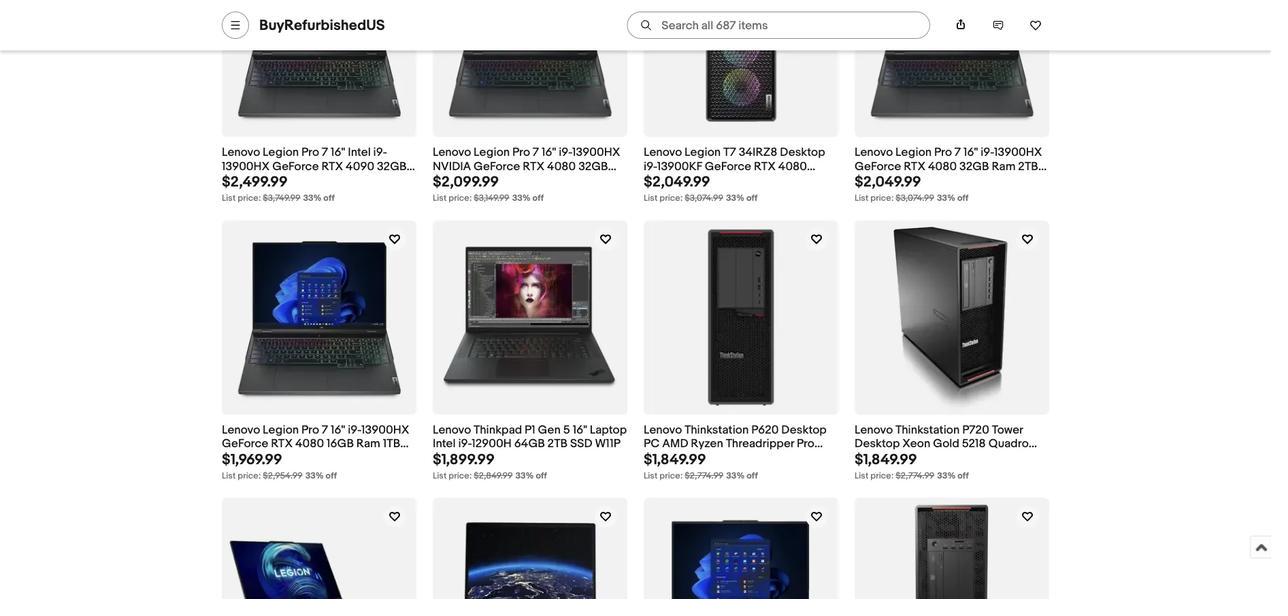 Task type: locate. For each thing, give the bounding box(es) containing it.
i9- inside lenovo legion t7 34irz8 desktop i9-13900kf geforce rtx 4080 32gb 1tb ssd w11h
[[644, 159, 658, 174]]

pro inside the lenovo legion pro 7 16" intel i9- 13900hx geforce rtx 4090 32gb ram 2tb ssd w11h
[[302, 145, 319, 159]]

lenovo legion pro 5 16irx8 16" core i7-13700hx geforce rtx 4070 16gb 1tbssd w11h : quick view image
[[644, 498, 839, 599]]

thinkstation up 12
[[685, 423, 749, 437]]

16gb
[[327, 437, 354, 451]]

$2,049.99
[[644, 173, 711, 191], [855, 173, 922, 191]]

i9-
[[374, 145, 387, 159], [559, 145, 573, 159], [981, 145, 995, 159], [644, 159, 658, 174], [348, 423, 362, 437], [458, 437, 472, 451]]

1 $2,774.99 from the left
[[685, 470, 724, 481]]

lenovo for lenovo legion pro 7 16" i9-13900hx geforce rtx 4080 32gb ram 2tb ssd w11h
[[855, 145, 893, 159]]

lenovo for lenovo legion pro 7 16" i9-13900hx geforce rtx 4080 16gb ram 1tb ssd w11h
[[222, 423, 260, 437]]

$2,099.99 list price: $3,149.99 33% off
[[433, 173, 544, 203]]

desktop inside lenovo legion t7 34irz8 desktop i9-13900kf geforce rtx 4080 32gb 1tb ssd w11h
[[780, 145, 826, 159]]

i9- inside lenovo legion pro 7 16" i9-13900hx nvidia geforce rtx 4080 32gb ram 1tb ssd w11h
[[559, 145, 573, 159]]

12900h
[[472, 437, 512, 451]]

7 inside lenovo legion pro 7 16" i9-13900hx geforce rtx 4080 16gb ram 1tb ssd w11h
[[322, 423, 328, 437]]

off down lenovo thinkpad p1 gen 5 16" laptop intel i9-12900h 64gb 2tb ssd w11p button
[[536, 470, 547, 481]]

$2,774.99 for 64gb
[[896, 470, 935, 481]]

legion inside the lenovo legion pro 7 16" intel i9- 13900hx geforce rtx 4090 32gb ram 2tb ssd w11h
[[263, 145, 299, 159]]

$1,899.99
[[433, 451, 495, 468]]

1 horizontal spatial $2,774.99
[[896, 470, 935, 481]]

13900hx inside lenovo legion pro 7 16" i9-13900hx nvidia geforce rtx 4080 32gb ram 1tb ssd w11h
[[573, 145, 621, 159]]

ssd inside the lenovo legion pro 7 16" i9-13900hx geforce rtx 4080 32gb ram 2tb ssd w11h
[[855, 173, 877, 188]]

lenovo inside 'lenovo thinkstation p720 tower desktop xeon gold 5218 quadro rtx 5000 64gb 6tb'
[[855, 423, 893, 437]]

2tb inside lenovo thinkpad p1 gen 5 16" laptop intel i9-12900h 64gb 2tb ssd w11p
[[548, 437, 568, 451]]

geforce for lenovo legion t7 34irz8 desktop i9-13900kf geforce rtx 4080 32gb 1tb ssd w11h
[[705, 159, 752, 174]]

33%
[[303, 193, 322, 203], [512, 193, 531, 203], [726, 193, 745, 203], [938, 193, 956, 203], [306, 470, 324, 481], [516, 470, 534, 481], [727, 470, 745, 481], [938, 470, 956, 481]]

0 horizontal spatial $1,849.99
[[644, 451, 707, 468]]

lenovo legion 7 16iax7 16" i9-12900hx geforce rtx 3080 32gb ram 2tb ssd w11h : quick view image
[[222, 498, 417, 599]]

2 $2,049.99 from the left
[[855, 173, 922, 191]]

$3,074.99 for w11h
[[685, 193, 724, 203]]

1 $1,849.99 from the left
[[644, 451, 707, 468]]

lenovo thinkstation p720 tower desktop xeon gold 5218 quadro rtx 5000 64gb 6tb
[[855, 423, 1029, 465]]

2 horizontal spatial 1tb
[[676, 173, 694, 188]]

$2,774.99 for rtx
[[685, 470, 724, 481]]

geforce for lenovo legion pro 7 16" i9-13900hx geforce rtx 4080 16gb ram 1tb ssd w11h
[[222, 437, 269, 451]]

4090
[[346, 159, 375, 174]]

price: inside $2,099.99 list price: $3,149.99 33% off
[[449, 193, 472, 203]]

7 for $2,049.99
[[955, 145, 961, 159]]

64gb
[[514, 437, 545, 451], [911, 451, 942, 465]]

2 thinkstation from the left
[[896, 423, 960, 437]]

$1,849.99
[[644, 451, 707, 468], [855, 451, 918, 468]]

save this seller buyrefurbishedus image
[[1030, 19, 1042, 31]]

1 horizontal spatial 64gb
[[911, 451, 942, 465]]

geforce inside the lenovo legion pro 7 16" intel i9- 13900hx geforce rtx 4090 32gb ram 2tb ssd w11h
[[272, 159, 319, 174]]

geforce
[[272, 159, 319, 174], [474, 159, 521, 174], [705, 159, 752, 174], [855, 159, 902, 174], [222, 437, 269, 451]]

$1,849.99 list price: $2,774.99 33% off
[[644, 451, 758, 481], [855, 451, 969, 481]]

$1,849.99 for 5945wx
[[644, 451, 707, 468]]

pro for $2,049.99
[[935, 145, 953, 159]]

w11h inside lenovo legion t7 34irz8 desktop i9-13900kf geforce rtx 4080 32gb 1tb ssd w11h
[[721, 173, 748, 188]]

price:
[[238, 193, 261, 203], [449, 193, 472, 203], [660, 193, 683, 203], [871, 193, 894, 203], [238, 470, 261, 481], [449, 470, 472, 481], [660, 470, 683, 481], [871, 470, 894, 481]]

lenovo legion pro 7 16" i9-13900hx geforce rtx 4080 16gb ram 1tb ssd w11h button
[[222, 423, 417, 465]]

pro inside lenovo thinkstation p620 desktop pc amd ryzen threadripper pro 5945wx 12 rtx
[[797, 437, 815, 451]]

quadro
[[989, 437, 1029, 451]]

1 horizontal spatial thinkstation
[[896, 423, 960, 437]]

gold
[[934, 437, 960, 451]]

thinkstation
[[685, 423, 749, 437], [896, 423, 960, 437]]

$1,849.99 list price: $2,774.99 33% off for 5000
[[855, 451, 969, 481]]

1 horizontal spatial $2,049.99 list price: $3,074.99 33% off
[[855, 173, 969, 203]]

16" for $2,499.99
[[331, 145, 345, 159]]

7 inside the lenovo legion pro 7 16" intel i9- 13900hx geforce rtx 4090 32gb ram 2tb ssd w11h
[[322, 145, 328, 159]]

33% down the lenovo legion pro 7 16" i9-13900hx geforce rtx 4080 32gb ram 2tb ssd w11h
[[938, 193, 956, 203]]

$2,049.99 for ssd
[[855, 173, 922, 191]]

lenovo inside lenovo legion pro 7 16" i9-13900hx nvidia geforce rtx 4080 32gb ram 1tb ssd w11h
[[433, 145, 471, 159]]

ssd
[[271, 173, 293, 188], [480, 173, 502, 188], [696, 173, 718, 188], [855, 173, 877, 188], [571, 437, 593, 451], [222, 451, 244, 465]]

1 horizontal spatial 2tb
[[548, 437, 568, 451]]

$3,074.99
[[685, 193, 724, 203], [896, 193, 935, 203]]

lenovo legion pro 7 16" intel i9- 13900hx geforce rtx 4090 32gb ram 2tb ssd w11h
[[222, 145, 407, 188]]

lenovo thinkstation p620 desktop pc amd ryzen threadripper pro 5945wx 12 rtx
[[644, 423, 827, 465]]

desktop inside 'lenovo thinkstation p720 tower desktop xeon gold 5218 quadro rtx 5000 64gb 6tb'
[[855, 437, 900, 451]]

legion inside lenovo legion pro 7 16" i9-13900hx nvidia geforce rtx 4080 32gb ram 1tb ssd w11h
[[474, 145, 510, 159]]

lenovo inside the lenovo legion pro 7 16" i9-13900hx geforce rtx 4080 32gb ram 2tb ssd w11h
[[855, 145, 893, 159]]

1 $2,049.99 from the left
[[644, 173, 711, 191]]

desktop left xeon
[[855, 437, 900, 451]]

7 for $2,099.99
[[533, 145, 539, 159]]

1 $3,074.99 from the left
[[685, 193, 724, 203]]

$2,774.99 down 12
[[685, 470, 724, 481]]

buyrefurbishedus link
[[259, 16, 385, 34]]

off down lenovo legion t7 34irz8 desktop i9-13900kf geforce rtx 4080 32gb 1tb ssd w11h button
[[747, 193, 758, 203]]

gen
[[538, 423, 561, 437]]

lenovo inside lenovo thinkpad p1 gen 5 16" laptop intel i9-12900h 64gb 2tb ssd w11p
[[433, 423, 471, 437]]

33% down 6tb
[[938, 470, 956, 481]]

ssd inside lenovo legion pro 7 16" i9-13900hx nvidia geforce rtx 4080 32gb ram 1tb ssd w11h
[[480, 173, 502, 188]]

1 horizontal spatial $3,074.99
[[896, 193, 935, 203]]

lenovo inside lenovo legion t7 34irz8 desktop i9-13900kf geforce rtx 4080 32gb 1tb ssd w11h
[[644, 145, 682, 159]]

4080
[[547, 159, 576, 174], [779, 159, 808, 174], [929, 159, 957, 174], [295, 437, 324, 451]]

pc
[[644, 437, 660, 451]]

1 $2,049.99 list price: $3,074.99 33% off from the left
[[644, 173, 758, 203]]

$2,774.99
[[685, 470, 724, 481], [896, 470, 935, 481]]

1 vertical spatial intel
[[433, 437, 456, 451]]

lenovo inside the lenovo legion pro 7 16" intel i9- 13900hx geforce rtx 4090 32gb ram 2tb ssd w11h
[[222, 145, 260, 159]]

0 horizontal spatial $2,774.99
[[685, 470, 724, 481]]

lenovo for lenovo legion pro 7 16" i9-13900hx nvidia geforce rtx 4080 32gb ram 1tb ssd w11h
[[433, 145, 471, 159]]

64gb inside lenovo thinkpad p1 gen 5 16" laptop intel i9-12900h 64gb 2tb ssd w11p
[[514, 437, 545, 451]]

ram
[[992, 159, 1016, 174], [222, 173, 246, 188], [433, 173, 457, 188], [357, 437, 381, 451]]

lenovo inside lenovo thinkstation p620 desktop pc amd ryzen threadripper pro 5945wx 12 rtx
[[644, 423, 682, 437]]

w11h inside the lenovo legion pro 7 16" intel i9- 13900hx geforce rtx 4090 32gb ram 2tb ssd w11h
[[296, 173, 323, 188]]

$2,049.99 list price: $3,074.99 33% off for w11h
[[644, 173, 758, 203]]

13900hx for lenovo legion pro 7 16" i9-13900hx geforce rtx 4080 32gb ram 2tb ssd w11h
[[995, 145, 1043, 159]]

$2,849.99
[[474, 470, 513, 481]]

0 horizontal spatial $2,049.99
[[644, 173, 711, 191]]

geforce inside lenovo legion t7 34irz8 desktop i9-13900kf geforce rtx 4080 32gb 1tb ssd w11h
[[705, 159, 752, 174]]

1 horizontal spatial intel
[[433, 437, 456, 451]]

$3,074.99 down 13900kf at top
[[685, 193, 724, 203]]

33% inside $1,969.99 list price: $2,954.99 33% off
[[306, 470, 324, 481]]

w11h inside the lenovo legion pro 7 16" i9-13900hx geforce rtx 4080 32gb ram 2tb ssd w11h
[[880, 173, 907, 188]]

$2,049.99 list price: $3,074.99 33% off
[[644, 173, 758, 203], [855, 173, 969, 203]]

legion inside lenovo legion t7 34irz8 desktop i9-13900kf geforce rtx 4080 32gb 1tb ssd w11h
[[685, 145, 721, 159]]

geforce inside lenovo legion pro 7 16" i9-13900hx geforce rtx 4080 16gb ram 1tb ssd w11h
[[222, 437, 269, 451]]

desktop for 4080
[[780, 145, 826, 159]]

7 inside lenovo legion pro 7 16" i9-13900hx nvidia geforce rtx 4080 32gb ram 1tb ssd w11h
[[533, 145, 539, 159]]

pro
[[302, 145, 319, 159], [513, 145, 530, 159], [935, 145, 953, 159], [302, 423, 319, 437], [797, 437, 815, 451]]

geforce inside lenovo legion pro 7 16" i9-13900hx nvidia geforce rtx 4080 32gb ram 1tb ssd w11h
[[474, 159, 521, 174]]

off inside $2,099.99 list price: $3,149.99 33% off
[[533, 193, 544, 203]]

ssd inside the lenovo legion pro 7 16" intel i9- 13900hx geforce rtx 4090 32gb ram 2tb ssd w11h
[[271, 173, 293, 188]]

5218
[[963, 437, 986, 451]]

intel
[[348, 145, 371, 159], [433, 437, 456, 451]]

4080 inside lenovo legion t7 34irz8 desktop i9-13900kf geforce rtx 4080 32gb 1tb ssd w11h
[[779, 159, 808, 174]]

1 horizontal spatial $2,049.99
[[855, 173, 922, 191]]

thinkstation inside 'lenovo thinkstation p720 tower desktop xeon gold 5218 quadro rtx 5000 64gb 6tb'
[[896, 423, 960, 437]]

$2,499.99
[[222, 173, 288, 191]]

lenovo legion pro 7 16" intel i9- 13900hx geforce rtx 4090 32gb ram 2tb ssd w11h button
[[222, 145, 417, 188]]

i9- for lenovo legion pro 7 16" i9-13900hx geforce rtx 4080 32gb ram 2tb ssd w11h
[[981, 145, 995, 159]]

w11h inside lenovo legion pro 7 16" i9-13900hx nvidia geforce rtx 4080 32gb ram 1tb ssd w11h
[[504, 173, 531, 188]]

lenovo for lenovo thinkstation p720 tower desktop xeon gold 5218 quadro rtx 5000 64gb 6tb
[[855, 423, 893, 437]]

lenovo thinkstation p620 desktop pc amd ryzen threadripper pro 5945wx 12 rtx button
[[644, 423, 839, 465]]

16" inside lenovo legion pro 7 16" i9-13900hx nvidia geforce rtx 4080 32gb ram 1tb ssd w11h
[[542, 145, 557, 159]]

w11h
[[296, 173, 323, 188], [504, 173, 531, 188], [721, 173, 748, 188], [880, 173, 907, 188], [247, 451, 274, 465]]

rtx inside lenovo legion pro 7 16" i9-13900hx nvidia geforce rtx 4080 32gb ram 1tb ssd w11h
[[523, 159, 545, 174]]

lenovo for lenovo legion t7 34irz8 desktop i9-13900kf geforce rtx 4080 32gb 1tb ssd w11h
[[644, 145, 682, 159]]

lenovo legion pro 7 16" i9-13900hx geforce rtx 4080 32gb ram 2tb ssd w11h
[[855, 145, 1043, 188]]

xeon
[[903, 437, 931, 451]]

off down lenovo legion pro 7 16" intel i9- 13900hx geforce rtx 4090 32gb ram 2tb ssd w11h button
[[324, 193, 335, 203]]

rtx inside lenovo legion t7 34irz8 desktop i9-13900kf geforce rtx 4080 32gb 1tb ssd w11h
[[754, 159, 776, 174]]

rtx inside the lenovo legion pro 7 16" i9-13900hx geforce rtx 4080 32gb ram 2tb ssd w11h
[[904, 159, 926, 174]]

list
[[222, 193, 236, 203], [433, 193, 447, 203], [644, 193, 658, 203], [855, 193, 869, 203], [222, 470, 236, 481], [433, 470, 447, 481], [644, 470, 658, 481], [855, 470, 869, 481]]

16" inside the lenovo legion pro 7 16" i9-13900hx geforce rtx 4080 32gb ram 2tb ssd w11h
[[964, 145, 979, 159]]

i9- inside the lenovo legion pro 7 16" intel i9- 13900hx geforce rtx 4090 32gb ram 2tb ssd w11h
[[374, 145, 387, 159]]

33% right $3,749.99
[[303, 193, 322, 203]]

4080 inside lenovo legion pro 7 16" i9-13900hx geforce rtx 4080 16gb ram 1tb ssd w11h
[[295, 437, 324, 451]]

legion inside the lenovo legion pro 7 16" i9-13900hx geforce rtx 4080 32gb ram 2tb ssd w11h
[[896, 145, 932, 159]]

$2,499.99 list price: $3,749.99 33% off
[[222, 173, 335, 203]]

price: inside $2,499.99 list price: $3,749.99 33% off
[[238, 193, 261, 203]]

legion
[[263, 145, 299, 159], [474, 145, 510, 159], [685, 145, 721, 159], [896, 145, 932, 159], [263, 423, 299, 437]]

2 $1,849.99 from the left
[[855, 451, 918, 468]]

1tb
[[460, 173, 477, 188], [676, 173, 694, 188], [383, 437, 401, 451]]

ssd inside lenovo legion t7 34irz8 desktop i9-13900kf geforce rtx 4080 32gb 1tb ssd w11h
[[696, 173, 718, 188]]

33% down lenovo thinkstation p620 desktop pc amd ryzen threadripper pro 5945wx 12 rtx
[[727, 470, 745, 481]]

1 thinkstation from the left
[[685, 423, 749, 437]]

$3,074.99 down the lenovo legion pro 7 16" i9-13900hx geforce rtx 4080 32gb ram 2tb ssd w11h
[[896, 193, 935, 203]]

nvidia
[[433, 159, 471, 174]]

off down "lenovo legion pro 7 16" i9-13900hx nvidia geforce rtx 4080 32gb ram 1tb ssd w11h" button
[[533, 193, 544, 203]]

13900hx inside the lenovo legion pro 7 16" i9-13900hx geforce rtx 4080 32gb ram 2tb ssd w11h
[[995, 145, 1043, 159]]

$1,969.99
[[222, 451, 282, 468]]

lenovo legion pro 7 16" i9-13900hx nvidia geforce rtx 4080 32gb ram 1tb ssd w11h
[[433, 145, 621, 188]]

2tb inside the lenovo legion pro 7 16" i9-13900hx geforce rtx 4080 32gb ram 2tb ssd w11h
[[1019, 159, 1039, 174]]

12
[[693, 451, 703, 465]]

0 horizontal spatial 2tb
[[248, 173, 269, 188]]

list inside $2,499.99 list price: $3,749.99 33% off
[[222, 193, 236, 203]]

desktop right the '34irz8' in the top right of the page
[[780, 145, 826, 159]]

thinkstation up 6tb
[[896, 423, 960, 437]]

threadripper
[[726, 437, 795, 451]]

$2,099.99
[[433, 173, 499, 191]]

32gb inside lenovo legion pro 7 16" i9-13900hx nvidia geforce rtx 4080 32gb ram 1tb ssd w11h
[[579, 159, 608, 174]]

0 horizontal spatial 64gb
[[514, 437, 545, 451]]

desktop
[[780, 145, 826, 159], [782, 423, 827, 437], [855, 437, 900, 451]]

i9- for lenovo legion pro 7 16" i9-13900hx nvidia geforce rtx 4080 32gb ram 1tb ssd w11h
[[559, 145, 573, 159]]

2 $3,074.99 from the left
[[896, 193, 935, 203]]

thinkstation inside lenovo thinkstation p620 desktop pc amd ryzen threadripper pro 5945wx 12 rtx
[[685, 423, 749, 437]]

lenovo for lenovo legion pro 7 16" intel i9- 13900hx geforce rtx 4090 32gb ram 2tb ssd w11h
[[222, 145, 260, 159]]

0 vertical spatial intel
[[348, 145, 371, 159]]

0 horizontal spatial 1tb
[[383, 437, 401, 451]]

13900hx inside lenovo legion pro 7 16" i9-13900hx geforce rtx 4080 16gb ram 1tb ssd w11h
[[362, 423, 409, 437]]

2 $1,849.99 list price: $2,774.99 33% off from the left
[[855, 451, 969, 481]]

1 $1,849.99 list price: $2,774.99 33% off from the left
[[644, 451, 758, 481]]

rtx inside lenovo legion pro 7 16" i9-13900hx geforce rtx 4080 16gb ram 1tb ssd w11h
[[271, 437, 293, 451]]

lenovo thinkpad p1 gen 5 16" laptop intel i9-12900h 64gb 2tb ssd w11p
[[433, 423, 627, 451]]

thinkstation for ryzen
[[685, 423, 749, 437]]

i9- inside lenovo legion pro 7 16" i9-13900hx geforce rtx 4080 16gb ram 1tb ssd w11h
[[348, 423, 362, 437]]

$2,774.99 down the 5000
[[896, 470, 935, 481]]

off down threadripper
[[747, 470, 758, 481]]

1 horizontal spatial 1tb
[[460, 173, 477, 188]]

Search all 687 items field
[[627, 12, 931, 39]]

7 inside the lenovo legion pro 7 16" i9-13900hx geforce rtx 4080 32gb ram 2tb ssd w11h
[[955, 145, 961, 159]]

16" inside lenovo legion pro 7 16" i9-13900hx geforce rtx 4080 16gb ram 1tb ssd w11h
[[331, 423, 345, 437]]

4080 inside the lenovo legion pro 7 16" i9-13900hx geforce rtx 4080 32gb ram 2tb ssd w11h
[[929, 159, 957, 174]]

4080 for lenovo legion pro 7 16" i9-13900hx geforce rtx 4080 32gb ram 2tb ssd w11h
[[929, 159, 957, 174]]

lenovo thinkpad p1 gen 5 16" laptop intel i9-12900h 64gb 2tb ssd w11p button
[[433, 423, 628, 451]]

13900kf
[[658, 159, 703, 174]]

legion for lenovo legion t7 34irz8 desktop i9-13900kf geforce rtx 4080 32gb 1tb ssd w11h
[[685, 145, 721, 159]]

pro inside lenovo legion pro 7 16" i9-13900hx nvidia geforce rtx 4080 32gb ram 1tb ssd w11h
[[513, 145, 530, 159]]

off down the 16gb
[[326, 470, 337, 481]]

32gb
[[377, 159, 407, 174], [579, 159, 608, 174], [960, 159, 990, 174], [644, 173, 674, 188]]

$2,954.99
[[263, 470, 303, 481]]

desktop right p620
[[782, 423, 827, 437]]

32gb inside lenovo legion t7 34irz8 desktop i9-13900kf geforce rtx 4080 32gb 1tb ssd w11h
[[644, 173, 674, 188]]

pro inside the lenovo legion pro 7 16" i9-13900hx geforce rtx 4080 32gb ram 2tb ssd w11h
[[935, 145, 953, 159]]

1 horizontal spatial $1,849.99 list price: $2,774.99 33% off
[[855, 451, 969, 481]]

lenovo legion pro 7 16" i9-13900hx geforce rtx 4080 16gb ram 1tb ssd w11h
[[222, 423, 409, 465]]

lenovo thinkstation p720 tower desktop xeon gold 5218 quadro rtx 5000 64gb 6tb : quick view image
[[855, 220, 1050, 415]]

legion inside lenovo legion pro 7 16" i9-13900hx geforce rtx 4080 16gb ram 1tb ssd w11h
[[263, 423, 299, 437]]

lenovo inside lenovo legion pro 7 16" i9-13900hx geforce rtx 4080 16gb ram 1tb ssd w11h
[[222, 423, 260, 437]]

7
[[322, 145, 328, 159], [533, 145, 539, 159], [955, 145, 961, 159], [322, 423, 328, 437]]

0 horizontal spatial $2,049.99 list price: $3,074.99 33% off
[[644, 173, 758, 203]]

off inside $1,899.99 list price: $2,849.99 33% off
[[536, 470, 547, 481]]

rtx
[[322, 159, 343, 174], [523, 159, 545, 174], [754, 159, 776, 174], [904, 159, 926, 174], [271, 437, 293, 451], [706, 451, 727, 465], [855, 451, 877, 465]]

34irz8
[[739, 145, 778, 159]]

0 horizontal spatial $1,849.99 list price: $2,774.99 33% off
[[644, 451, 758, 481]]

0 horizontal spatial thinkstation
[[685, 423, 749, 437]]

33% right the $3,149.99
[[512, 193, 531, 203]]

2 $2,774.99 from the left
[[896, 470, 935, 481]]

off
[[324, 193, 335, 203], [533, 193, 544, 203], [747, 193, 758, 203], [958, 193, 969, 203], [326, 470, 337, 481], [536, 470, 547, 481], [747, 470, 758, 481], [958, 470, 969, 481]]

list inside $2,099.99 list price: $3,149.99 33% off
[[433, 193, 447, 203]]

0 horizontal spatial $3,074.99
[[685, 193, 724, 203]]

i9- for lenovo legion pro 7 16" i9-13900hx geforce rtx 4080 16gb ram 1tb ssd w11h
[[348, 423, 362, 437]]

5000
[[879, 451, 908, 465]]

2tb inside the lenovo legion pro 7 16" intel i9- 13900hx geforce rtx 4090 32gb ram 2tb ssd w11h
[[248, 173, 269, 188]]

2 horizontal spatial 2tb
[[1019, 159, 1039, 174]]

ram inside lenovo legion pro 7 16" i9-13900hx geforce rtx 4080 16gb ram 1tb ssd w11h
[[357, 437, 381, 451]]

lenovo
[[222, 145, 260, 159], [433, 145, 471, 159], [644, 145, 682, 159], [855, 145, 893, 159], [222, 423, 260, 437], [433, 423, 471, 437], [644, 423, 682, 437], [855, 423, 893, 437]]

33% down lenovo legion pro 7 16" i9-13900hx geforce rtx 4080 16gb ram 1tb ssd w11h
[[306, 470, 324, 481]]

ssd inside lenovo thinkpad p1 gen 5 16" laptop intel i9-12900h 64gb 2tb ssd w11p
[[571, 437, 593, 451]]

i9- inside the lenovo legion pro 7 16" i9-13900hx geforce rtx 4080 32gb ram 2tb ssd w11h
[[981, 145, 995, 159]]

w11p
[[595, 437, 621, 451]]

2 $2,049.99 list price: $3,074.99 33% off from the left
[[855, 173, 969, 203]]

16"
[[331, 145, 345, 159], [542, 145, 557, 159], [964, 145, 979, 159], [331, 423, 345, 437], [573, 423, 588, 437]]

$2,049.99 list price: $3,074.99 33% off for ssd
[[855, 173, 969, 203]]

16" inside the lenovo legion pro 7 16" intel i9- 13900hx geforce rtx 4090 32gb ram 2tb ssd w11h
[[331, 145, 345, 159]]

p720
[[963, 423, 990, 437]]

5945wx
[[644, 451, 690, 465]]

0 horizontal spatial intel
[[348, 145, 371, 159]]

13900hx
[[573, 145, 621, 159], [995, 145, 1043, 159], [222, 159, 270, 174], [362, 423, 409, 437]]

lenovo legion t7 34irz8 desktop i9-13900kf geforce rtx 4080 32gb 1tb ssd w11h
[[644, 145, 826, 188]]

$1,849.99 list price: $2,774.99 33% off for 12
[[644, 451, 758, 481]]

t7
[[724, 145, 737, 159]]

2tb
[[1019, 159, 1039, 174], [248, 173, 269, 188], [548, 437, 568, 451]]

1 horizontal spatial $1,849.99
[[855, 451, 918, 468]]

$1,849.99 for rtx
[[855, 451, 918, 468]]

list inside $1,969.99 list price: $2,954.99 33% off
[[222, 470, 236, 481]]

33% right the $2,849.99
[[516, 470, 534, 481]]



Task type: vqa. For each thing, say whether or not it's contained in the screenshot.
SSD "$3,074.99"
yes



Task type: describe. For each thing, give the bounding box(es) containing it.
pro inside lenovo legion pro 7 16" i9-13900hx geforce rtx 4080 16gb ram 1tb ssd w11h
[[302, 423, 319, 437]]

i9- inside lenovo thinkpad p1 gen 5 16" laptop intel i9-12900h 64gb 2tb ssd w11p
[[458, 437, 472, 451]]

legion for lenovo legion pro 7 16" i9-13900hx nvidia geforce rtx 4080 32gb ram 1tb ssd w11h
[[474, 145, 510, 159]]

16" for $2,049.99
[[964, 145, 979, 159]]

33% down lenovo legion t7 34irz8 desktop i9-13900kf geforce rtx 4080 32gb 1tb ssd w11h
[[726, 193, 745, 203]]

1tb inside lenovo legion pro 7 16" i9-13900hx nvidia geforce rtx 4080 32gb ram 1tb ssd w11h
[[460, 173, 477, 188]]

6tb
[[944, 451, 965, 465]]

4080 for lenovo legion pro 7 16" i9-13900hx geforce rtx 4080 16gb ram 1tb ssd w11h
[[295, 437, 324, 451]]

16" inside lenovo thinkpad p1 gen 5 16" laptop intel i9-12900h 64gb 2tb ssd w11p
[[573, 423, 588, 437]]

lenovo for lenovo thinkpad p1 gen 5 16" laptop intel i9-12900h 64gb 2tb ssd w11p
[[433, 423, 471, 437]]

13900hx inside the lenovo legion pro 7 16" intel i9- 13900hx geforce rtx 4090 32gb ram 2tb ssd w11h
[[222, 159, 270, 174]]

$1,969.99 list price: $2,954.99 33% off
[[222, 451, 337, 481]]

legion for lenovo legion pro 7 16" i9-13900hx geforce rtx 4080 32gb ram 2tb ssd w11h
[[896, 145, 932, 159]]

pro for $2,099.99
[[513, 145, 530, 159]]

desktop inside lenovo thinkstation p620 desktop pc amd ryzen threadripper pro 5945wx 12 rtx
[[782, 423, 827, 437]]

13900hx for lenovo legion pro 7 16" i9-13900hx geforce rtx 4080 16gb ram 1tb ssd w11h
[[362, 423, 409, 437]]

lenovo legion pro 7 16" intel i9-13900hx geforce rtx 4090 32gb ram 2tb ssd w11h : quick view image
[[222, 0, 417, 137]]

$3,074.99 for ssd
[[896, 193, 935, 203]]

$3,749.99
[[263, 193, 301, 203]]

ram inside the lenovo legion pro 7 16" intel i9- 13900hx geforce rtx 4090 32gb ram 2tb ssd w11h
[[222, 173, 246, 188]]

lenovo legion pro 7 16" i9-13900hx nvidia geforce rtx 4080 32gb ram 1tb ssd w11h : quick view image
[[433, 0, 628, 137]]

legion for lenovo legion pro 7 16" intel i9- 13900hx geforce rtx 4090 32gb ram 2tb ssd w11h
[[263, 145, 299, 159]]

ram inside lenovo legion pro 7 16" i9-13900hx nvidia geforce rtx 4080 32gb ram 1tb ssd w11h
[[433, 173, 457, 188]]

list inside $1,899.99 list price: $2,849.99 33% off
[[433, 470, 447, 481]]

rtx inside the lenovo legion pro 7 16" intel i9- 13900hx geforce rtx 4090 32gb ram 2tb ssd w11h
[[322, 159, 343, 174]]

13900hx for lenovo legion pro 7 16" i9-13900hx nvidia geforce rtx 4080 32gb ram 1tb ssd w11h
[[573, 145, 621, 159]]

32gb inside the lenovo legion pro 7 16" i9-13900hx geforce rtx 4080 32gb ram 2tb ssd w11h
[[960, 159, 990, 174]]

lenovo thinkstation p620 desktop pc amd ryzen threadripper pro 5945wx 12 rtx : quick view image
[[644, 220, 839, 415]]

off down lenovo legion pro 7 16" i9-13900hx geforce rtx 4080 32gb ram 2tb ssd w11h button
[[958, 193, 969, 203]]

price: inside $1,899.99 list price: $2,849.99 33% off
[[449, 470, 472, 481]]

5
[[564, 423, 570, 437]]

ssd inside lenovo legion pro 7 16" i9-13900hx geforce rtx 4080 16gb ram 1tb ssd w11h
[[222, 451, 244, 465]]

lenovo legion pro 7 16" i9-13900hx nvidia geforce rtx 4080 32gb ram 1tb ssd w11h button
[[433, 145, 628, 188]]

$1,899.99 list price: $2,849.99 33% off
[[433, 451, 547, 481]]

thinkpad
[[474, 423, 522, 437]]

lenovo legion t7 34irz8 desktop i9-13900kf geforce rtx 4080 32gb 1tb ssd w11h : quick view image
[[644, 0, 839, 137]]

p620
[[752, 423, 779, 437]]

desktop for rtx
[[855, 437, 900, 451]]

tower
[[993, 423, 1024, 437]]

ram inside the lenovo legion pro 7 16" i9-13900hx geforce rtx 4080 32gb ram 2tb ssd w11h
[[992, 159, 1016, 174]]

pro for $2,499.99
[[302, 145, 319, 159]]

1tb inside lenovo legion pro 7 16" i9-13900hx geforce rtx 4080 16gb ram 1tb ssd w11h
[[383, 437, 401, 451]]

7 for $2,499.99
[[322, 145, 328, 159]]

price: inside $1,969.99 list price: $2,954.99 33% off
[[238, 470, 261, 481]]

64gb inside 'lenovo thinkstation p720 tower desktop xeon gold 5218 quadro rtx 5000 64gb 6tb'
[[911, 451, 942, 465]]

lenovo legion pro 7 16" i9-13900hx geforce rtx 4080 16gb ram 1tb ssd w11h : quick view image
[[222, 220, 417, 415]]

lenovo thinkpad p1 gen 5 16" laptop intel i9-12900h 64gb 2tb ssd w11p : quick view image
[[433, 220, 628, 415]]

buyrefurbishedus
[[259, 16, 385, 34]]

off inside $1,969.99 list price: $2,954.99 33% off
[[326, 470, 337, 481]]

lenovo legion pro 7 16" i9-13900hx geforce rtx 4080 32gb ram 2tb ssd w11h button
[[855, 145, 1050, 188]]

rtx inside 'lenovo thinkstation p720 tower desktop xeon gold 5218 quadro rtx 5000 64gb 6tb'
[[855, 451, 877, 465]]

intel inside the lenovo legion pro 7 16" intel i9- 13900hx geforce rtx 4090 32gb ram 2tb ssd w11h
[[348, 145, 371, 159]]

rtx inside lenovo thinkstation p620 desktop pc amd ryzen threadripper pro 5945wx 12 rtx
[[706, 451, 727, 465]]

intel inside lenovo thinkpad p1 gen 5 16" laptop intel i9-12900h 64gb 2tb ssd w11p
[[433, 437, 456, 451]]

thinkstation for gold
[[896, 423, 960, 437]]

4080 inside lenovo legion pro 7 16" i9-13900hx nvidia geforce rtx 4080 32gb ram 1tb ssd w11h
[[547, 159, 576, 174]]

$2,049.99 for w11h
[[644, 173, 711, 191]]

laptop
[[590, 423, 627, 437]]

lenovo legion t7 34irz8 desktop i9-13900kf geforce rtx 4080 32gb 1tb ssd w11h button
[[644, 145, 839, 188]]

lenovo thinkpad p16 ws 16" laptop intel core i9-12900hx nvidia geforce rtx : quick view image
[[433, 498, 628, 599]]

ryzen
[[691, 437, 724, 451]]

i9- for lenovo legion t7 34irz8 desktop i9-13900kf geforce rtx 4080 32gb 1tb ssd w11h
[[644, 159, 658, 174]]

off down 6tb
[[958, 470, 969, 481]]

lenovo legion pro 7 16" i9-13900hx geforce rtx 4080 32gb ram 2tb ssd w11h : quick view image
[[855, 0, 1050, 137]]

32gb inside the lenovo legion pro 7 16" intel i9- 13900hx geforce rtx 4090 32gb ram 2tb ssd w11h
[[377, 159, 407, 174]]

16" for $2,099.99
[[542, 145, 557, 159]]

lenovo thinkstation p720 tower desktop xeon gold 5218 quadro rtx 5000 64gb 6tb button
[[855, 423, 1050, 465]]

33% inside $1,899.99 list price: $2,849.99 33% off
[[516, 470, 534, 481]]

lenovo for lenovo thinkstation p620 desktop pc amd ryzen threadripper pro 5945wx 12 rtx
[[644, 423, 682, 437]]

geforce for lenovo legion pro 7 16" i9-13900hx geforce rtx 4080 32gb ram 2tb ssd w11h
[[855, 159, 902, 174]]

1tb inside lenovo legion t7 34irz8 desktop i9-13900kf geforce rtx 4080 32gb 1tb ssd w11h
[[676, 173, 694, 188]]

off inside $2,499.99 list price: $3,749.99 33% off
[[324, 193, 335, 203]]

4080 for lenovo legion t7 34irz8 desktop i9-13900kf geforce rtx 4080 32gb 1tb ssd w11h
[[779, 159, 808, 174]]

$3,149.99
[[474, 193, 510, 203]]

w11h inside lenovo legion pro 7 16" i9-13900hx geforce rtx 4080 16gb ram 1tb ssd w11h
[[247, 451, 274, 465]]

lenovo thinkstation p920 desktop quadro t400 64gb 6tb w10p : quick view image
[[909, 498, 996, 599]]

33% inside $2,499.99 list price: $3,749.99 33% off
[[303, 193, 322, 203]]

legion for lenovo legion pro 7 16" i9-13900hx geforce rtx 4080 16gb ram 1tb ssd w11h
[[263, 423, 299, 437]]

amd
[[663, 437, 689, 451]]

p1
[[525, 423, 536, 437]]

33% inside $2,099.99 list price: $3,149.99 33% off
[[512, 193, 531, 203]]



